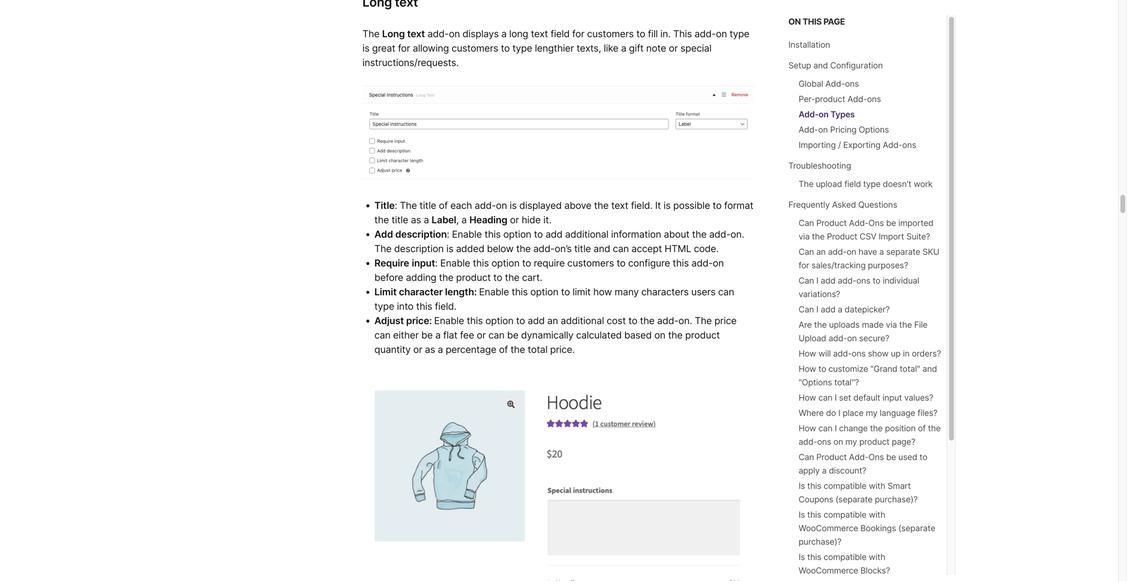Task type: describe. For each thing, give the bounding box(es) containing it.
to up "options
[[819, 364, 827, 374]]

of inside : the title of each add-on is displayed above the text field. it is possible to format the title as a
[[439, 200, 448, 211]]

add- up special
[[695, 28, 716, 40]]

file
[[915, 320, 928, 330]]

on left displays
[[449, 28, 460, 40]]

or down either
[[413, 344, 422, 355]]

add- up the apply
[[799, 437, 817, 447]]

0 vertical spatial description
[[395, 228, 447, 240]]

can an add-on have a separate sku for sales/tracking purposes? link
[[799, 247, 940, 270]]

1 vertical spatial via
[[886, 320, 897, 330]]

2 compatible from the top
[[824, 510, 867, 520]]

types
[[831, 109, 855, 119]]

the inside the enable this option to add an additional cost to the add-on. the price can either be a flat fee or can be dynamically calculated based on the product quantity or as a percentage of the total price.
[[695, 315, 712, 327]]

the right below
[[516, 243, 531, 255]]

can i
[[819, 393, 837, 403]]

the down where do i place my language files? "link"
[[870, 423, 883, 433]]

the up the add
[[375, 214, 389, 226]]

0 vertical spatial (separate
[[836, 494, 873, 505]]

percentage
[[446, 344, 497, 355]]

a left long
[[501, 28, 507, 40]]

ons up doesn't
[[903, 140, 917, 150]]

add- inside : the title of each add-on is displayed above the text field. it is possible to format the title as a
[[475, 200, 496, 211]]

title for :
[[574, 243, 591, 255]]

type down long
[[513, 42, 532, 54]]

can product add-ons be imported via the product csv import suite? can an add-on have a separate sku for sales/tracking purposes? can i add add-ons to individual variations? can i add a datepicker? are the uploads made via the file upload add-on secure? how will add-ons show up in orders? how to customize "grand total" and "options total"? how can i set default input values? where do i place my language files? how can i change the position of the add-ons on my product page? can product add-ons be used to apply a discount? is this compatible with smart coupons (separate purchase)? is this compatible with woocommerce bookings (separate purchase)? is this compatible with woocommerce blocks?
[[799, 218, 941, 576]]

to left configure
[[617, 257, 626, 269]]

1 vertical spatial field
[[845, 179, 861, 189]]

: inside : the title of each add-on is displayed above the text field. it is possible to format the title as a
[[395, 200, 397, 211]]

below
[[487, 243, 514, 255]]

enable this option to limit how many characters users can type into this field.
[[375, 286, 734, 312]]

how to customize "grand total" and "options total"? link
[[799, 364, 937, 388]]

ons up customize
[[852, 349, 866, 359]]

total"?
[[835, 377, 859, 388]]

doesn't
[[883, 179, 912, 189]]

a left percentage
[[438, 344, 443, 355]]

troubleshooting
[[789, 161, 851, 171]]

product inside enable this option to require customers to configure this add-on before adding the product to the cart.
[[456, 272, 491, 283]]

on left types
[[819, 109, 829, 119]]

on this page
[[789, 17, 845, 27]]

description inside enable this option to add additional information about the add-on. the description is added below the add-on's title and can accept html code.
[[394, 243, 444, 255]]

the inside enable this option to add additional information about the add-on. the description is added below the add-on's title and can accept html code.
[[375, 243, 392, 255]]

upload
[[816, 179, 842, 189]]

to inside enable this option to add additional information about the add-on. the description is added below the add-on's title and can accept html code.
[[534, 228, 543, 240]]

add- up per-product add-ons link
[[826, 79, 845, 89]]

require
[[534, 257, 565, 269]]

title
[[375, 200, 395, 211]]

to up cart.
[[522, 257, 531, 269]]

price:
[[406, 315, 432, 327]]

text inside add-on displays a long text field for customers to fill in. this add-on type is great for allowing customers to type lengthier texts, like a gift note or special instructions/requests.
[[531, 28, 548, 40]]

to up the dynamically
[[516, 315, 525, 327]]

are
[[799, 320, 812, 330]]

installation
[[789, 40, 830, 50]]

lengthier
[[535, 42, 574, 54]]

smart
[[888, 481, 911, 491]]

special
[[681, 42, 712, 54]]

add- up 'require'
[[534, 243, 555, 255]]

on inside the enable this option to add an additional cost to the add-on. the price can either be a flat fee or can be dynamically calculated based on the product quantity or as a percentage of the total price.
[[655, 329, 666, 341]]

be left the dynamically
[[507, 329, 519, 341]]

like
[[604, 42, 619, 54]]

1 horizontal spatial my
[[866, 408, 878, 418]]

,
[[456, 214, 459, 226]]

the up great in the left top of the page
[[363, 28, 380, 40]]

limit
[[375, 286, 397, 298]]

option for flat
[[486, 315, 514, 327]]

the left total
[[511, 344, 525, 355]]

the left cart.
[[505, 272, 520, 283]]

add down variations?
[[821, 304, 836, 315]]

how can i set default input values? link
[[799, 393, 934, 403]]

customize
[[829, 364, 868, 374]]

type up questions
[[864, 179, 881, 189]]

add- up the importing
[[799, 125, 818, 135]]

adjust price:
[[375, 315, 434, 327]]

be down the price:
[[422, 329, 433, 341]]

is inside add-on displays a long text field for customers to fill in. this add-on type is great for allowing customers to type lengthier texts, like a gift note or special instructions/requests.
[[363, 42, 370, 54]]

the inside : the title of each add-on is displayed above the text field. it is possible to format the title as a
[[400, 200, 417, 211]]

adding
[[406, 272, 437, 283]]

a right the apply
[[822, 466, 827, 476]]

a right have
[[880, 247, 884, 257]]

bookings
[[861, 523, 896, 533]]

1 horizontal spatial title
[[420, 200, 436, 211]]

can i add a datepicker? link
[[799, 304, 890, 315]]

the up based
[[640, 315, 655, 327]]

a up uploads
[[838, 304, 843, 315]]

ons down the configuration
[[845, 79, 859, 89]]

show
[[868, 349, 889, 359]]

the right are
[[814, 320, 827, 330]]

heading
[[470, 214, 508, 226]]

files?
[[918, 408, 938, 418]]

frequently asked questions
[[789, 200, 898, 210]]

require input
[[375, 257, 435, 269]]

enable for is
[[452, 228, 482, 240]]

a left flat
[[435, 329, 441, 341]]

uploads
[[829, 320, 860, 330]]

importing / exporting add-ons link
[[799, 140, 917, 150]]

total"
[[900, 364, 921, 374]]

add up variations?
[[821, 276, 836, 286]]

the left file
[[900, 320, 912, 330]]

on left have
[[847, 247, 857, 257]]

into
[[397, 301, 414, 312]]

i up variations?
[[817, 276, 819, 286]]

position
[[885, 423, 916, 433]]

1 how from the top
[[799, 349, 816, 359]]

additional
[[565, 228, 609, 240]]

field inside add-on displays a long text field for customers to fill in. this add-on type is great for allowing customers to type lengthier texts, like a gift note or special instructions/requests.
[[551, 28, 570, 40]]

cart.
[[522, 272, 543, 283]]

frequently
[[789, 200, 830, 210]]

add- up csv
[[849, 218, 869, 228]]

csv
[[860, 231, 877, 242]]

i down variations?
[[817, 304, 819, 315]]

can product add-ons be used to apply a discount? link
[[799, 452, 928, 476]]

flat
[[443, 329, 458, 341]]

imported
[[899, 218, 934, 228]]

a inside : the title of each add-on is displayed above the text field. it is possible to format the title as a
[[424, 214, 429, 226]]

0 horizontal spatial for
[[398, 42, 410, 54]]

great
[[372, 42, 395, 54]]

can product add-ons be imported via the product csv import suite? link
[[799, 218, 934, 242]]

blocks?
[[861, 566, 890, 576]]

added
[[456, 243, 485, 255]]

where
[[799, 408, 824, 418]]

0 vertical spatial customers
[[587, 28, 634, 40]]

set
[[839, 393, 851, 403]]

add-on pricing options link
[[799, 125, 889, 135]]

2 is from the top
[[799, 510, 805, 520]]

to down the purposes?
[[873, 276, 881, 286]]

add- up types
[[848, 94, 867, 104]]

format
[[725, 200, 754, 211]]

type right 'this'
[[730, 28, 750, 40]]

up
[[891, 349, 901, 359]]

before
[[375, 272, 403, 283]]

quantity
[[375, 344, 411, 355]]

ons down can an add-on have a separate sku for sales/tracking purposes? link
[[857, 276, 871, 286]]

add- down uploads
[[829, 333, 847, 343]]

each
[[451, 200, 472, 211]]

the right above
[[594, 200, 609, 211]]

add- inside enable this option to require customers to configure this add-on before adding the product to the cart.
[[692, 257, 713, 269]]

setup and configuration link
[[789, 60, 883, 71]]

2 woocommerce from the top
[[799, 566, 859, 576]]

label , a heading or hide it.
[[432, 214, 552, 226]]

can inside enable this option to add additional information about the add-on. the description is added below the add-on's title and can accept html code.
[[613, 243, 629, 255]]

1 horizontal spatial and
[[814, 60, 828, 71]]

global add-ons per-product add-ons add-on types add-on pricing options importing / exporting add-ons
[[799, 79, 917, 150]]

add- up customize
[[833, 349, 852, 359]]

enable for field.
[[479, 286, 509, 298]]

ons down do
[[817, 437, 832, 447]]

to inside enable this option to limit how many characters users can type into this field.
[[561, 286, 570, 298]]

field. inside : the title of each add-on is displayed above the text field. it is possible to format the title as a
[[631, 200, 653, 211]]

add- up allowing
[[428, 28, 449, 40]]

on down uploads
[[847, 333, 857, 343]]

to down long
[[501, 42, 510, 54]]

add- down 'sales/tracking'
[[838, 276, 857, 286]]

is this compatible with woocommerce blocks? link
[[799, 552, 890, 576]]

text inside : the title of each add-on is displayed above the text field. it is possible to format the title as a
[[611, 200, 629, 211]]

ons up 'options'
[[867, 94, 881, 104]]

add inside enable this option to add additional information about the add-on. the description is added below the add-on's title and can accept html code.
[[546, 228, 563, 240]]

in
[[903, 349, 910, 359]]

1 horizontal spatial (separate
[[899, 523, 936, 533]]

add- up code.
[[709, 228, 731, 240]]

displayed
[[520, 200, 562, 211]]

is this compatible with smart coupons (separate purchase)? link
[[799, 481, 918, 505]]

total
[[528, 344, 548, 355]]

be up import
[[887, 218, 896, 228]]

2 how from the top
[[799, 364, 816, 374]]

1 compatible from the top
[[824, 481, 867, 491]]

default
[[854, 393, 881, 403]]

be left used
[[887, 452, 896, 462]]

to down below
[[494, 272, 502, 283]]

the down files?
[[928, 423, 941, 433]]

hide
[[522, 214, 541, 226]]

limit
[[573, 286, 591, 298]]

1 vertical spatial customers
[[452, 42, 498, 54]]

on. for based
[[679, 315, 692, 327]]

enable this option to add an additional cost to the add-on. the price can either be a flat fee or can be dynamically calculated based on the product quantity or as a percentage of the total price.
[[375, 315, 737, 355]]

on down add-on types link
[[818, 125, 828, 135]]

0 vertical spatial purchase)?
[[875, 494, 918, 505]]

cost
[[607, 315, 626, 327]]

on inside enable this option to require customers to configure this add-on before adding the product to the cart.
[[713, 257, 724, 269]]

the up an
[[812, 231, 825, 242]]

on right 'this'
[[716, 28, 727, 40]]

adjust
[[375, 315, 404, 327]]

1 can from the top
[[799, 218, 814, 228]]

a right ,
[[462, 214, 467, 226]]

can inside enable this option to limit how many characters users can type into this field.
[[718, 286, 734, 298]]

2 with from the top
[[869, 510, 886, 520]]

1 vertical spatial product
[[827, 231, 858, 242]]



Task type: vqa. For each thing, say whether or not it's contained in the screenshot.
language
yes



Task type: locate. For each thing, give the bounding box(es) containing it.
option up percentage
[[486, 315, 514, 327]]

on.
[[731, 228, 744, 240], [679, 315, 692, 327]]

can
[[799, 218, 814, 228], [799, 247, 814, 257], [799, 276, 814, 286], [799, 304, 814, 315], [799, 452, 814, 462]]

this inside enable this option to add additional information about the add-on. the description is added below the add-on's title and can accept html code.
[[485, 228, 501, 240]]

a left gift
[[621, 42, 627, 54]]

to down hide
[[534, 228, 543, 240]]

1 vertical spatial :
[[447, 228, 452, 240]]

on down change
[[834, 437, 843, 447]]

1 vertical spatial of
[[499, 344, 508, 355]]

: up add description
[[395, 200, 397, 211]]

fill
[[648, 28, 658, 40]]

setup and configuration
[[789, 60, 883, 71]]

0 vertical spatial field
[[551, 28, 570, 40]]

5 can from the top
[[799, 452, 814, 462]]

option down hide
[[503, 228, 532, 240]]

enable right the length:
[[479, 286, 509, 298]]

enable inside the enable this option to add an additional cost to the add-on. the price can either be a flat fee or can be dynamically calculated based on the product quantity or as a percentage of the total price.
[[434, 315, 464, 327]]

on inside : the title of each add-on is displayed above the text field. it is possible to format the title as a
[[496, 200, 507, 211]]

the up code.
[[692, 228, 707, 240]]

price.
[[550, 344, 575, 355]]

via
[[799, 231, 810, 242], [886, 320, 897, 330]]

field up asked on the right top
[[845, 179, 861, 189]]

of down files?
[[918, 423, 926, 433]]

1 horizontal spatial field.
[[631, 200, 653, 211]]

0 horizontal spatial as
[[411, 214, 421, 226]]

0 vertical spatial compatible
[[824, 481, 867, 491]]

note
[[646, 42, 666, 54]]

customers up the 'like'
[[587, 28, 634, 40]]

troubleshooting link
[[789, 161, 851, 171]]

0 vertical spatial woocommerce
[[799, 523, 859, 533]]

2 vertical spatial title
[[574, 243, 591, 255]]

this
[[803, 17, 822, 27], [485, 228, 501, 240], [473, 257, 489, 269], [673, 257, 689, 269], [512, 286, 528, 298], [416, 301, 432, 312], [467, 315, 483, 327], [808, 481, 822, 491], [808, 510, 822, 520], [808, 552, 822, 562]]

0 vertical spatial title
[[420, 200, 436, 211]]

as up add description
[[411, 214, 421, 226]]

exporting
[[844, 140, 881, 150]]

field up "lengthier"
[[551, 28, 570, 40]]

is left great in the left top of the page
[[363, 42, 370, 54]]

the long text
[[363, 28, 425, 40]]

can inside can product add-ons be imported via the product csv import suite? can an add-on have a separate sku for sales/tracking purposes? can i add add-ons to individual variations? can i add a datepicker? are the uploads made via the file upload add-on secure? how will add-ons show up in orders? how to customize "grand total" and "options total"? how can i set default input values? where do i place my language files? how can i change the position of the add-ons on my product page? can product add-ons be used to apply a discount? is this compatible with smart coupons (separate purchase)? is this compatible with woocommerce bookings (separate purchase)? is this compatible with woocommerce blocks?
[[819, 423, 833, 433]]

or down in.
[[669, 42, 678, 54]]

1 vertical spatial title
[[392, 214, 408, 226]]

above
[[565, 200, 592, 211]]

2 horizontal spatial title
[[574, 243, 591, 255]]

0 horizontal spatial :
[[395, 200, 397, 211]]

where do i place my language files? link
[[799, 408, 938, 418]]

4 how from the top
[[799, 423, 816, 433]]

the left the price
[[695, 315, 712, 327]]

as inside : the title of each add-on is displayed above the text field. it is possible to format the title as a
[[411, 214, 421, 226]]

1 vertical spatial input
[[883, 393, 902, 403]]

: for adding
[[435, 257, 440, 269]]

3 how from the top
[[799, 393, 816, 403]]

3 compatible from the top
[[824, 552, 867, 562]]

on
[[449, 28, 460, 40], [716, 28, 727, 40], [819, 109, 829, 119], [818, 125, 828, 135], [496, 200, 507, 211], [847, 247, 857, 257], [713, 257, 724, 269], [655, 329, 666, 341], [847, 333, 857, 343], [834, 437, 843, 447]]

add- up "discount?"
[[849, 452, 869, 462]]

of inside can product add-ons be imported via the product csv import suite? can an add-on have a separate sku for sales/tracking purposes? can i add add-ons to individual variations? can i add a datepicker? are the uploads made via the file upload add-on secure? how will add-ons show up in orders? how to customize "grand total" and "options total"? how can i set default input values? where do i place my language files? how can i change the position of the add-ons on my product page? can product add-ons be used to apply a discount? is this compatible with smart coupons (separate purchase)? is this compatible with woocommerce bookings (separate purchase)? is this compatible with woocommerce blocks?
[[918, 423, 926, 433]]

0 horizontal spatial field
[[551, 28, 570, 40]]

1 horizontal spatial of
[[499, 344, 508, 355]]

1 horizontal spatial :
[[435, 257, 440, 269]]

to left 'limit'
[[561, 286, 570, 298]]

the
[[594, 200, 609, 211], [375, 214, 389, 226], [692, 228, 707, 240], [812, 231, 825, 242], [516, 243, 531, 255], [439, 272, 454, 283], [505, 272, 520, 283], [640, 315, 655, 327], [814, 320, 827, 330], [900, 320, 912, 330], [668, 329, 683, 341], [511, 344, 525, 355], [870, 423, 883, 433], [928, 423, 941, 433]]

per-
[[799, 94, 815, 104]]

option for add-
[[503, 228, 532, 240]]

calculated
[[576, 329, 622, 341]]

2 vertical spatial product
[[817, 452, 847, 462]]

with up blocks?
[[869, 552, 886, 562]]

0 horizontal spatial purchase)?
[[799, 537, 842, 547]]

option down cart.
[[531, 286, 559, 298]]

this inside the enable this option to add an additional cost to the add-on. the price can either be a flat fee or can be dynamically calculated based on the product quantity or as a percentage of the total price.
[[467, 315, 483, 327]]

option inside enable this option to limit how many characters users can type into this field.
[[531, 286, 559, 298]]

2 vertical spatial compatible
[[824, 552, 867, 562]]

via down frequently
[[799, 231, 810, 242]]

page
[[824, 17, 845, 27]]

label
[[432, 214, 456, 226]]

to left fill
[[637, 28, 646, 40]]

0 horizontal spatial text
[[407, 28, 425, 40]]

2 horizontal spatial and
[[923, 364, 937, 374]]

to left format
[[713, 200, 722, 211]]

0 vertical spatial for
[[572, 28, 585, 40]]

title inside enable this option to add additional information about the add-on. the description is added below the add-on's title and can accept html code.
[[574, 243, 591, 255]]

2 vertical spatial for
[[799, 260, 810, 270]]

options
[[859, 125, 889, 135]]

enable inside enable this option to limit how many characters users can type into this field.
[[479, 286, 509, 298]]

on. down users
[[679, 315, 692, 327]]

(separate right the bookings
[[899, 523, 936, 533]]

2 horizontal spatial :
[[447, 228, 452, 240]]

add-on types link
[[799, 109, 855, 119]]

separate
[[887, 247, 921, 257]]

ons down how can i change the position of the add-ons on my product page? link
[[869, 452, 884, 462]]

or inside add-on displays a long text field for customers to fill in. this add-on type is great for allowing customers to type lengthier texts, like a gift note or special instructions/requests.
[[669, 42, 678, 54]]

can down adjust
[[375, 329, 391, 341]]

0 vertical spatial ons
[[869, 218, 884, 228]]

long
[[509, 28, 528, 40]]

and inside can product add-ons be imported via the product csv import suite? can an add-on have a separate sku for sales/tracking purposes? can i add add-ons to individual variations? can i add a datepicker? are the uploads made via the file upload add-on secure? how will add-ons show up in orders? how to customize "grand total" and "options total"? how can i set default input values? where do i place my language files? how can i change the position of the add-ons on my product page? can product add-ons be used to apply a discount? is this compatible with smart coupons (separate purchase)? is this compatible with woocommerce bookings (separate purchase)? is this compatible with woocommerce blocks?
[[923, 364, 937, 374]]

dynamically
[[521, 329, 574, 341]]

0 vertical spatial of
[[439, 200, 448, 211]]

2 vertical spatial customers
[[568, 257, 614, 269]]

add- down per-
[[799, 109, 819, 119]]

1 vertical spatial purchase)?
[[799, 537, 842, 547]]

2 horizontal spatial of
[[918, 423, 926, 433]]

0 vertical spatial my
[[866, 408, 878, 418]]

1 vertical spatial and
[[594, 243, 610, 255]]

add- down characters
[[657, 315, 679, 327]]

1 with from the top
[[869, 481, 886, 491]]

for up variations?
[[799, 260, 810, 270]]

upload
[[799, 333, 827, 343]]

1 vertical spatial for
[[398, 42, 410, 54]]

the up frequently
[[799, 179, 814, 189]]

add description
[[375, 228, 447, 240]]

in.
[[661, 28, 671, 40]]

compatible
[[824, 481, 867, 491], [824, 510, 867, 520], [824, 552, 867, 562]]

: the title of each add-on is displayed above the text field. it is possible to format the title as a
[[375, 200, 754, 226]]

can up are
[[799, 304, 814, 315]]

as inside the enable this option to add an additional cost to the add-on. the price can either be a flat fee or can be dynamically calculated based on the product quantity or as a percentage of the total price.
[[425, 344, 435, 355]]

0 vertical spatial :
[[395, 200, 397, 211]]

0 horizontal spatial on.
[[679, 315, 692, 327]]

1 vertical spatial ons
[[869, 452, 884, 462]]

0 horizontal spatial of
[[439, 200, 448, 211]]

my down default
[[866, 408, 878, 418]]

1 vertical spatial with
[[869, 510, 886, 520]]

can up percentage
[[489, 329, 505, 341]]

3 can from the top
[[799, 276, 814, 286]]

importing
[[799, 140, 836, 150]]

1 horizontal spatial purchase)?
[[875, 494, 918, 505]]

on. inside the enable this option to add an additional cost to the add-on. the price can either be a flat fee or can be dynamically calculated based on the product quantity or as a percentage of the total price.
[[679, 315, 692, 327]]

character
[[399, 286, 443, 298]]

customers down "additional"
[[568, 257, 614, 269]]

i
[[817, 276, 819, 286], [817, 304, 819, 315], [839, 408, 841, 418], [835, 423, 837, 433]]

1 vertical spatial is
[[799, 510, 805, 520]]

long
[[382, 28, 405, 40]]

on right based
[[655, 329, 666, 341]]

either
[[393, 329, 419, 341]]

and down "additional"
[[594, 243, 610, 255]]

option inside enable this option to add additional information about the add-on. the description is added below the add-on's title and can accept html code.
[[503, 228, 532, 240]]

add-
[[826, 79, 845, 89], [848, 94, 867, 104], [799, 109, 819, 119], [799, 125, 818, 135], [883, 140, 903, 150], [849, 218, 869, 228], [849, 452, 869, 462]]

on. for code.
[[731, 228, 744, 240]]

2 vertical spatial of
[[918, 423, 926, 433]]

2 vertical spatial is
[[799, 552, 805, 562]]

add-on displays a long text field for customers to fill in. this add-on type is great for allowing customers to type lengthier texts, like a gift note or special instructions/requests.
[[363, 28, 750, 68]]

option for cart.
[[492, 257, 520, 269]]

2 ons from the top
[[869, 452, 884, 462]]

0 vertical spatial field.
[[631, 200, 653, 211]]

will
[[819, 349, 831, 359]]

customers inside enable this option to require customers to configure this add-on before adding the product to the cart.
[[568, 257, 614, 269]]

the upload field type doesn't work link
[[799, 179, 933, 189]]

purchase)?
[[875, 494, 918, 505], [799, 537, 842, 547]]

1 vertical spatial compatible
[[824, 510, 867, 520]]

text up information
[[611, 200, 629, 211]]

1 horizontal spatial input
[[883, 393, 902, 403]]

an additional
[[547, 315, 604, 327]]

as
[[411, 214, 421, 226], [425, 344, 435, 355]]

of inside the enable this option to add an additional cost to the add-on. the price can either be a flat fee or can be dynamically calculated based on the product quantity or as a percentage of the total price.
[[499, 344, 508, 355]]

discount?
[[829, 466, 867, 476]]

how down upload at the right bottom
[[799, 349, 816, 359]]

1 horizontal spatial on.
[[731, 228, 744, 240]]

title up add description
[[392, 214, 408, 226]]

how down where
[[799, 423, 816, 433]]

1 horizontal spatial field
[[845, 179, 861, 189]]

: down label
[[447, 228, 452, 240]]

3 with from the top
[[869, 552, 886, 562]]

enable for the
[[440, 257, 470, 269]]

add- inside the enable this option to add an additional cost to the add-on. the price can either be a flat fee or can be dynamically calculated based on the product quantity or as a percentage of the total price.
[[657, 315, 679, 327]]

the upload field type doesn't work
[[799, 179, 933, 189]]

0 vertical spatial on.
[[731, 228, 744, 240]]

have
[[859, 247, 877, 257]]

change
[[839, 423, 868, 433]]

on. inside enable this option to add additional information about the add-on. the description is added below the add-on's title and can accept html code.
[[731, 228, 744, 240]]

information
[[611, 228, 661, 240]]

add- down 'options'
[[883, 140, 903, 150]]

enable for can
[[434, 315, 464, 327]]

0 vertical spatial is
[[799, 481, 805, 491]]

1 horizontal spatial via
[[886, 320, 897, 330]]

1 vertical spatial woocommerce
[[799, 566, 859, 576]]

3 is from the top
[[799, 552, 805, 562]]

purchase)? down 'smart' at the right bottom
[[875, 494, 918, 505]]

compatible down "discount?"
[[824, 481, 867, 491]]

2 vertical spatial with
[[869, 552, 886, 562]]

apply
[[799, 466, 820, 476]]

option down below
[[492, 257, 520, 269]]

individual
[[883, 276, 920, 286]]

a
[[501, 28, 507, 40], [621, 42, 627, 54], [424, 214, 429, 226], [462, 214, 467, 226], [880, 247, 884, 257], [838, 304, 843, 315], [435, 329, 441, 341], [438, 344, 443, 355], [822, 466, 827, 476]]

add inside the enable this option to add an additional cost to the add-on. the price can either be a flat fee or can be dynamically calculated based on the product quantity or as a percentage of the total price.
[[528, 315, 545, 327]]

1 is from the top
[[799, 481, 805, 491]]

0 horizontal spatial my
[[846, 437, 857, 447]]

for up texts,
[[572, 28, 585, 40]]

4 can from the top
[[799, 304, 814, 315]]

how will add-ons show up in orders? link
[[799, 349, 941, 359]]

product inside can product add-ons be imported via the product csv import suite? can an add-on have a separate sku for sales/tracking purposes? can i add add-ons to individual variations? can i add a datepicker? are the uploads made via the file upload add-on secure? how will add-ons show up in orders? how to customize "grand total" and "options total"? how can i set default input values? where do i place my language files? how can i change the position of the add-ons on my product page? can product add-ons be used to apply a discount? is this compatible with smart coupons (separate purchase)? is this compatible with woocommerce bookings (separate purchase)? is this compatible with woocommerce blocks?
[[860, 437, 890, 447]]

this
[[673, 28, 692, 40]]

coupons
[[799, 494, 834, 505]]

enable inside enable this option to require customers to configure this add-on before adding the product to the cart.
[[440, 257, 470, 269]]

many
[[615, 286, 639, 298]]

2 can from the top
[[799, 247, 814, 257]]

made
[[862, 320, 884, 330]]

compatible up blocks?
[[824, 552, 867, 562]]

0 horizontal spatial title
[[392, 214, 408, 226]]

customers down displays
[[452, 42, 498, 54]]

description down label
[[395, 228, 447, 240]]

fee
[[460, 329, 474, 341]]

enable up flat
[[434, 315, 464, 327]]

the right based
[[668, 329, 683, 341]]

with left 'smart' at the right bottom
[[869, 481, 886, 491]]

1 vertical spatial on.
[[679, 315, 692, 327]]

can down frequently
[[799, 218, 814, 228]]

0 horizontal spatial input
[[412, 257, 435, 269]]

0 horizontal spatial field.
[[435, 301, 457, 312]]

work
[[914, 179, 933, 189]]

to inside : the title of each add-on is displayed above the text field. it is possible to format the title as a
[[713, 200, 722, 211]]

product inside the enable this option to add an additional cost to the add-on. the price can either be a flat fee or can be dynamically calculated based on the product quantity or as a percentage of the total price.
[[685, 329, 720, 341]]

product down "frequently asked questions" link
[[817, 218, 847, 228]]

to up based
[[629, 315, 638, 327]]

product left csv
[[827, 231, 858, 242]]

add down it.
[[546, 228, 563, 240]]

is right the it
[[664, 200, 671, 211]]

0 horizontal spatial (separate
[[836, 494, 873, 505]]

global add-ons link
[[799, 79, 859, 89]]

be
[[887, 218, 896, 228], [422, 329, 433, 341], [507, 329, 519, 341], [887, 452, 896, 462]]

0 vertical spatial with
[[869, 481, 886, 491]]

input inside can product add-ons be imported via the product csv import suite? can an add-on have a separate sku for sales/tracking purposes? can i add add-ons to individual variations? can i add a datepicker? are the uploads made via the file upload add-on secure? how will add-ons show up in orders? how to customize "grand total" and "options total"? how can i set default input values? where do i place my language files? how can i change the position of the add-ons on my product page? can product add-ons be used to apply a discount? is this compatible with smart coupons (separate purchase)? is this compatible with woocommerce bookings (separate purchase)? is this compatible with woocommerce blocks?
[[883, 393, 902, 403]]

the up the length:
[[439, 272, 454, 283]]

the right title
[[400, 200, 417, 211]]

values?
[[905, 393, 934, 403]]

option inside the enable this option to add an additional cost to the add-on. the price can either be a flat fee or can be dynamically calculated based on the product quantity or as a percentage of the total price.
[[486, 315, 514, 327]]

characters
[[642, 286, 689, 298]]

with up the bookings
[[869, 510, 886, 520]]

2 horizontal spatial for
[[799, 260, 810, 270]]

1 horizontal spatial text
[[531, 28, 548, 40]]

i down do
[[835, 423, 837, 433]]

1 vertical spatial (separate
[[899, 523, 936, 533]]

or right fee
[[477, 329, 486, 341]]

: for description
[[447, 228, 452, 240]]

0 vertical spatial product
[[817, 218, 847, 228]]

is inside enable this option to add additional information about the add-on. the description is added below the add-on's title and can accept html code.
[[446, 243, 454, 255]]

2 vertical spatial and
[[923, 364, 937, 374]]

i right do
[[839, 408, 841, 418]]

1 vertical spatial description
[[394, 243, 444, 255]]

type inside enable this option to limit how many characters users can type into this field.
[[375, 301, 394, 312]]

can up variations?
[[799, 276, 814, 286]]

: up the adding
[[435, 257, 440, 269]]

texts,
[[577, 42, 601, 54]]

1 ons from the top
[[869, 218, 884, 228]]

0 vertical spatial via
[[799, 231, 810, 242]]

or left hide
[[510, 214, 519, 226]]

title for title
[[392, 214, 408, 226]]

0 vertical spatial input
[[412, 257, 435, 269]]

on down code.
[[713, 257, 724, 269]]

1 vertical spatial field.
[[435, 301, 457, 312]]

possible
[[673, 200, 710, 211]]

is
[[363, 42, 370, 54], [510, 200, 517, 211], [664, 200, 671, 211], [446, 243, 454, 255]]

is up label , a heading or hide it.
[[510, 200, 517, 211]]

and up the global add-ons link
[[814, 60, 828, 71]]

for inside can product add-ons be imported via the product csv import suite? can an add-on have a separate sku for sales/tracking purposes? can i add add-ons to individual variations? can i add a datepicker? are the uploads made via the file upload add-on secure? how will add-ons show up in orders? how to customize "grand total" and "options total"? how can i set default input values? where do i place my language files? how can i change the position of the add-ons on my product page? can product add-ons be used to apply a discount? is this compatible with smart coupons (separate purchase)? is this compatible with woocommerce bookings (separate purchase)? is this compatible with woocommerce blocks?
[[799, 260, 810, 270]]

0 horizontal spatial via
[[799, 231, 810, 242]]

option inside enable this option to require customers to configure this add-on before adding the product to the cart.
[[492, 257, 520, 269]]

field. down the length:
[[435, 301, 457, 312]]

are the uploads made via the file upload add-on secure? link
[[799, 320, 928, 343]]

my down change
[[846, 437, 857, 447]]

it.
[[544, 214, 552, 226]]

secure?
[[859, 333, 890, 343]]

:
[[395, 200, 397, 211], [447, 228, 452, 240], [435, 257, 440, 269]]

do
[[826, 408, 836, 418]]

1 vertical spatial my
[[846, 437, 857, 447]]

of right percentage
[[499, 344, 508, 355]]

product inside global add-ons per-product add-ons add-on types add-on pricing options importing / exporting add-ons
[[815, 94, 846, 104]]

enable inside enable this option to add additional information about the add-on. the description is added below the add-on's title and can accept html code.
[[452, 228, 482, 240]]

field. inside enable this option to limit how many characters users can type into this field.
[[435, 301, 457, 312]]

add- up the heading
[[475, 200, 496, 211]]

based
[[625, 329, 652, 341]]

1 vertical spatial as
[[425, 344, 435, 355]]

the down the add
[[375, 243, 392, 255]]

0 horizontal spatial and
[[594, 243, 610, 255]]

used
[[899, 452, 918, 462]]

1 woocommerce from the top
[[799, 523, 859, 533]]

add- up 'sales/tracking'
[[828, 247, 847, 257]]

page?
[[892, 437, 916, 447]]

global
[[799, 79, 823, 89]]

2 horizontal spatial text
[[611, 200, 629, 211]]

0 vertical spatial as
[[411, 214, 421, 226]]

questions
[[859, 200, 898, 210]]

ons up csv
[[869, 218, 884, 228]]

allowing
[[413, 42, 449, 54]]

how up "options
[[799, 364, 816, 374]]

limit character length:
[[375, 286, 479, 298]]

and inside enable this option to add additional information about the add-on. the description is added below the add-on's title and can accept html code.
[[594, 243, 610, 255]]

on
[[789, 17, 801, 27]]

1 horizontal spatial for
[[572, 28, 585, 40]]

0 vertical spatial and
[[814, 60, 828, 71]]

2 vertical spatial :
[[435, 257, 440, 269]]

1 horizontal spatial as
[[425, 344, 435, 355]]

to right used
[[920, 452, 928, 462]]

"options
[[799, 377, 832, 388]]



